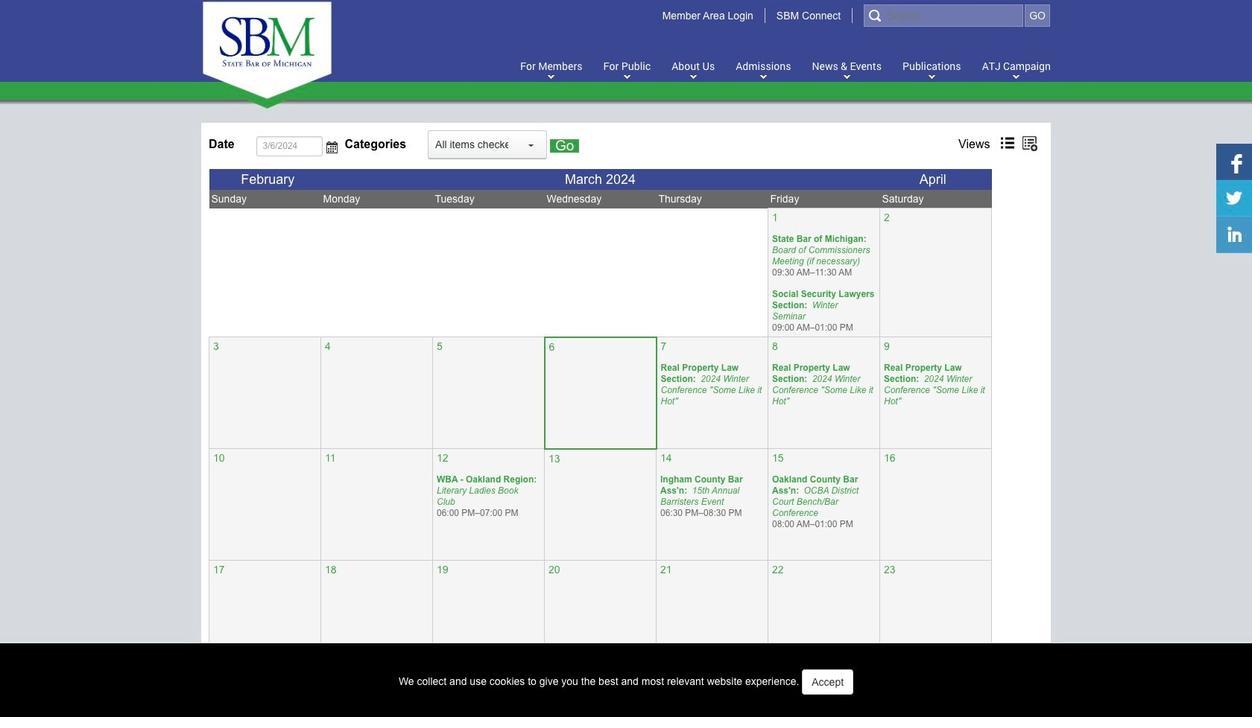Task type: locate. For each thing, give the bounding box(es) containing it.
None submit
[[550, 139, 579, 152]]

None text field
[[429, 131, 515, 158], [256, 136, 322, 156], [429, 131, 515, 158], [256, 136, 322, 156]]

Search text field
[[864, 4, 1023, 27]]



Task type: describe. For each thing, give the bounding box(es) containing it.
state bar of michigan image
[[202, 1, 332, 100]]



